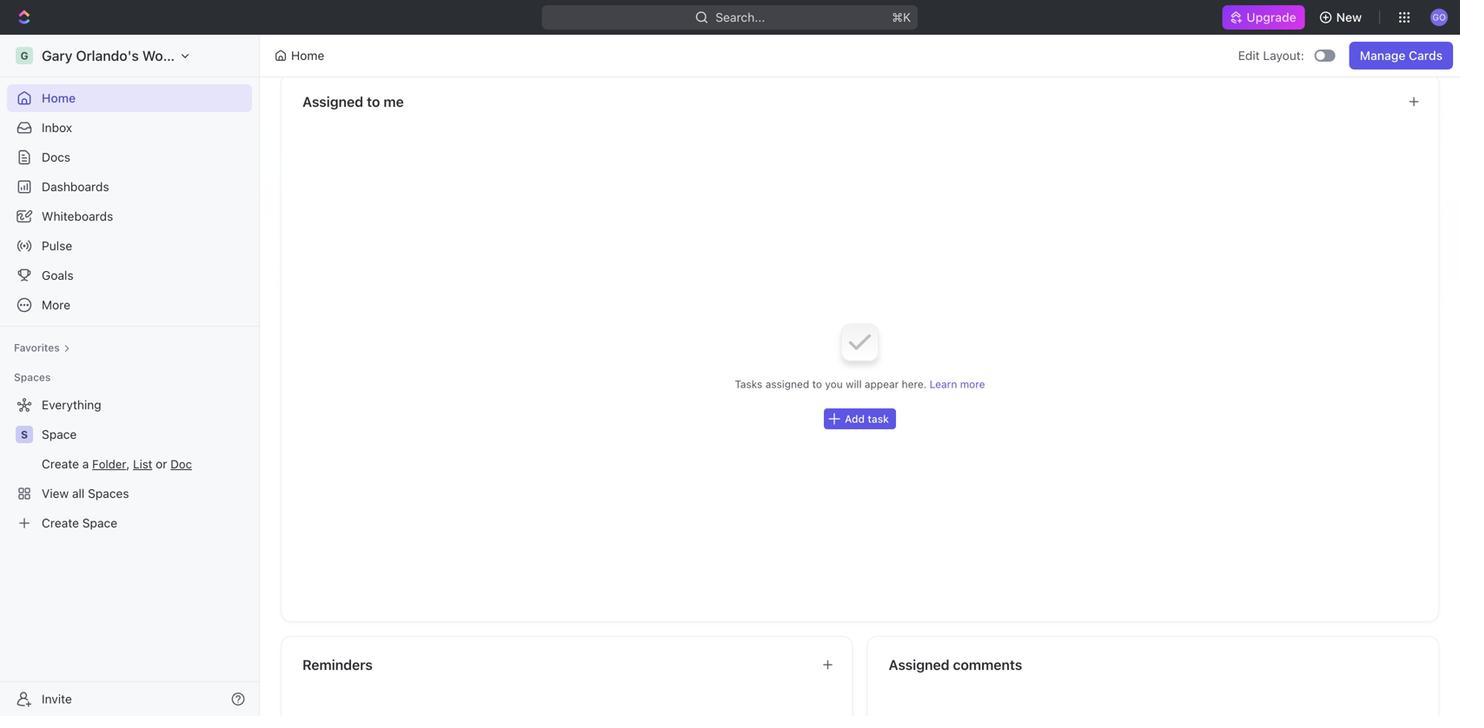 Task type: locate. For each thing, give the bounding box(es) containing it.
spaces
[[14, 371, 51, 383], [88, 486, 129, 501]]

view all spaces
[[42, 486, 129, 501]]

upgrade link
[[1223, 5, 1306, 30]]

home
[[291, 48, 325, 63], [42, 91, 76, 105]]

0 vertical spatial to
[[367, 93, 380, 110]]

0 vertical spatial assigned
[[303, 93, 363, 110]]

upgrade
[[1247, 10, 1297, 24]]

comments
[[953, 657, 1023, 673]]

space
[[42, 427, 77, 442], [82, 516, 117, 530]]

home up assigned to me on the left top of the page
[[291, 48, 325, 63]]

tree inside sidebar navigation
[[7, 391, 252, 537]]

0 vertical spatial create
[[42, 457, 79, 471]]

learn more link
[[930, 378, 986, 390]]

create for create a folder , list or doc
[[42, 457, 79, 471]]

favorites
[[14, 342, 60, 354]]

1 vertical spatial create
[[42, 516, 79, 530]]

appear
[[865, 378, 899, 390]]

more
[[961, 378, 986, 390]]

create down the view
[[42, 516, 79, 530]]

doc button
[[171, 457, 192, 471]]

create space link
[[7, 510, 249, 537]]

1 horizontal spatial assigned
[[889, 657, 950, 673]]

home link
[[7, 84, 252, 112]]

edit
[[1239, 48, 1260, 63]]

dashboards
[[42, 180, 109, 194]]

tasks assigned to you will appear here. learn more
[[735, 378, 986, 390]]

1 vertical spatial home
[[42, 91, 76, 105]]

0 vertical spatial home
[[291, 48, 325, 63]]

assigned comments
[[889, 657, 1023, 673]]

1 vertical spatial space
[[82, 516, 117, 530]]

docs link
[[7, 143, 252, 171]]

favorites button
[[7, 337, 77, 358]]

edit layout:
[[1239, 48, 1305, 63]]

1 vertical spatial to
[[813, 378, 823, 390]]

manage
[[1360, 48, 1406, 63]]

create
[[42, 457, 79, 471], [42, 516, 79, 530]]

0 vertical spatial spaces
[[14, 371, 51, 383]]

pulse link
[[7, 232, 252, 260]]

assigned left me
[[303, 93, 363, 110]]

assigned for assigned comments
[[889, 657, 950, 673]]

0 vertical spatial space
[[42, 427, 77, 442]]

0 horizontal spatial home
[[42, 91, 76, 105]]

task
[[868, 413, 889, 425]]

add
[[845, 413, 865, 425]]

spaces down favorites
[[14, 371, 51, 383]]

1 vertical spatial spaces
[[88, 486, 129, 501]]

1 horizontal spatial space
[[82, 516, 117, 530]]

space down view all spaces
[[82, 516, 117, 530]]

docs
[[42, 150, 70, 164]]

s
[[21, 429, 28, 441]]

assigned
[[303, 93, 363, 110], [889, 657, 950, 673]]

space down everything
[[42, 427, 77, 442]]

spaces down folder
[[88, 486, 129, 501]]

gary orlando's workspace
[[42, 47, 214, 64]]

tree containing everything
[[7, 391, 252, 537]]

1 create from the top
[[42, 457, 79, 471]]

manage cards
[[1360, 48, 1443, 63]]

new button
[[1313, 3, 1373, 31]]

to left me
[[367, 93, 380, 110]]

0 horizontal spatial spaces
[[14, 371, 51, 383]]

tree
[[7, 391, 252, 537]]

0 horizontal spatial assigned
[[303, 93, 363, 110]]

workspace
[[142, 47, 214, 64]]

tasks
[[735, 378, 763, 390]]

assigned left "comments" in the right of the page
[[889, 657, 950, 673]]

0 horizontal spatial to
[[367, 93, 380, 110]]

create left a
[[42, 457, 79, 471]]

spaces inside tree
[[88, 486, 129, 501]]

0 horizontal spatial space
[[42, 427, 77, 442]]

list button
[[133, 457, 152, 471]]

view
[[42, 486, 69, 501]]

search...
[[716, 10, 766, 24]]

view all spaces link
[[7, 480, 249, 508]]

home up inbox
[[42, 91, 76, 105]]

1 horizontal spatial to
[[813, 378, 823, 390]]

to
[[367, 93, 380, 110], [813, 378, 823, 390]]

1 horizontal spatial spaces
[[88, 486, 129, 501]]

create a folder , list or doc
[[42, 457, 192, 471]]

me
[[384, 93, 404, 110]]

to left you
[[813, 378, 823, 390]]

folder
[[92, 457, 126, 471]]

2 create from the top
[[42, 516, 79, 530]]

gary
[[42, 47, 72, 64]]

cards
[[1409, 48, 1443, 63]]

invite
[[42, 692, 72, 706]]

1 vertical spatial assigned
[[889, 657, 950, 673]]

a
[[82, 457, 89, 471]]



Task type: describe. For each thing, give the bounding box(es) containing it.
space link
[[42, 421, 249, 449]]

goals link
[[7, 262, 252, 290]]

doc
[[171, 457, 192, 471]]

goals
[[42, 268, 74, 283]]

new
[[1337, 10, 1362, 24]]

learn
[[930, 378, 958, 390]]

you
[[825, 378, 843, 390]]

dashboards link
[[7, 173, 252, 201]]

go button
[[1426, 3, 1454, 31]]

manage cards button
[[1350, 42, 1454, 70]]

home inside sidebar navigation
[[42, 91, 76, 105]]

list
[[133, 457, 152, 471]]

g
[[20, 50, 28, 62]]

gary orlando's workspace, , element
[[16, 47, 33, 64]]

everything link
[[7, 391, 249, 419]]

space, , element
[[16, 426, 33, 443]]

assigned to me
[[303, 93, 404, 110]]

1 horizontal spatial home
[[291, 48, 325, 63]]

layout:
[[1264, 48, 1305, 63]]

assigned
[[766, 378, 810, 390]]

⌘k
[[893, 10, 911, 24]]

more
[[42, 298, 70, 312]]

here.
[[902, 378, 927, 390]]

more button
[[7, 291, 252, 319]]

all
[[72, 486, 85, 501]]

create for create space
[[42, 516, 79, 530]]

inbox
[[42, 120, 72, 135]]

folder button
[[92, 457, 126, 471]]

create space
[[42, 516, 117, 530]]

orlando's
[[76, 47, 139, 64]]

pulse
[[42, 239, 72, 253]]

whiteboards
[[42, 209, 113, 223]]

assigned for assigned to me
[[303, 93, 363, 110]]

sidebar navigation
[[0, 35, 263, 716]]

inbox link
[[7, 114, 252, 142]]

,
[[126, 457, 130, 471]]

whiteboards link
[[7, 203, 252, 230]]

everything
[[42, 398, 101, 412]]

reminders
[[303, 657, 373, 673]]

or
[[156, 457, 167, 471]]

add task
[[845, 413, 889, 425]]

add task button
[[824, 409, 896, 430]]

will
[[846, 378, 862, 390]]

go
[[1433, 12, 1447, 22]]



Task type: vqa. For each thing, say whether or not it's contained in the screenshot.
off icon
no



